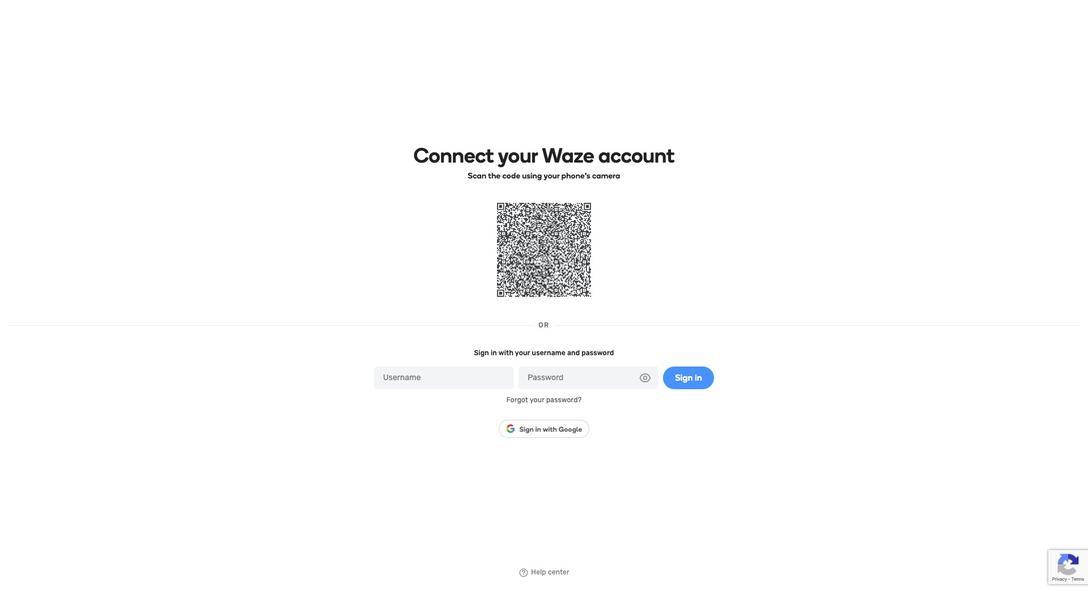 Task type: vqa. For each thing, say whether or not it's contained in the screenshot.
Password password field
yes



Task type: describe. For each thing, give the bounding box(es) containing it.
Username text field
[[374, 367, 514, 389]]



Task type: locate. For each thing, give the bounding box(es) containing it.
Password password field
[[519, 367, 659, 389]]



